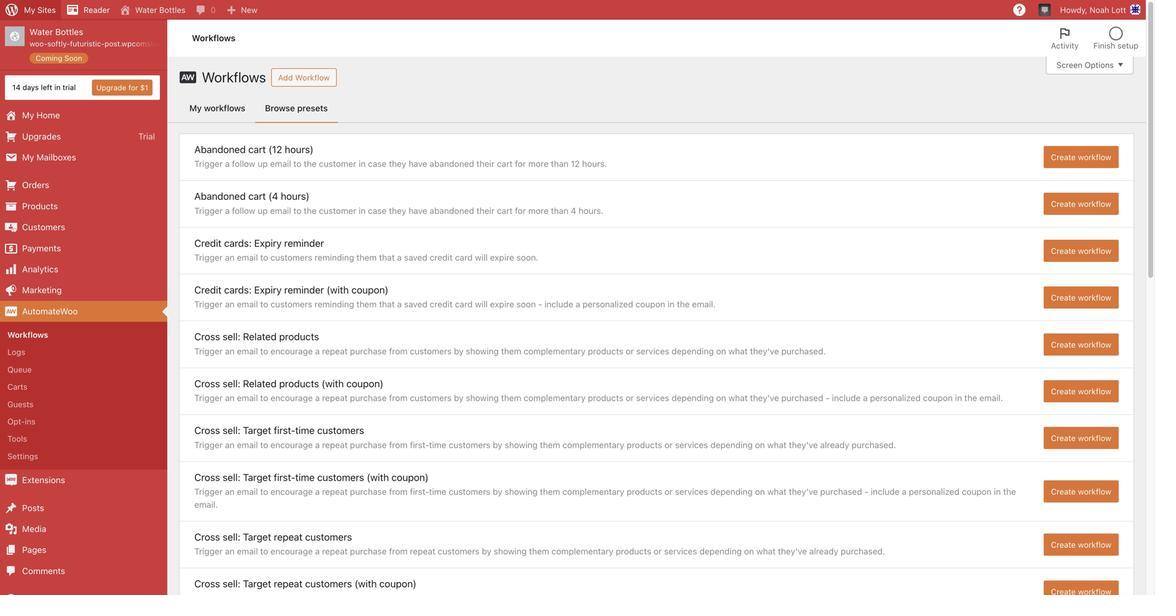 Task type: describe. For each thing, give the bounding box(es) containing it.
extensions
[[22, 476, 65, 486]]

trigger inside cross sell: target repeat customers trigger an email to encourage a repeat purchase from repeat customers by showing them complementary products or services depending on what they've already purchased.
[[194, 547, 223, 557]]

the inside credit cards: expiry reminder (with coupon) trigger an email to customers reminding them that a saved credit card will expire soon  - include a personalized coupon in the email.
[[677, 300, 690, 310]]

email inside cross sell: target first-time customers trigger an email to encourage a repeat purchase from first-time customers by showing them complementary products or services depending on what they've already purchased.
[[237, 440, 258, 450]]

target for cross sell: target first-time customers (with coupon)
[[243, 472, 271, 484]]

orders
[[22, 180, 49, 190]]

softly-
[[47, 40, 70, 48]]

them inside credit cards: expiry reminder (with coupon) trigger an email to customers reminding them that a saved credit card will expire soon  - include a personalized coupon in the email.
[[357, 300, 377, 310]]

trigger inside cross sell: related products trigger an email to encourage a repeat purchase from customers by showing them complementary products or services depending on what they've purchased.
[[194, 346, 223, 357]]

media link
[[0, 519, 167, 540]]

create for cross sell: target repeat customers
[[1052, 541, 1077, 550]]

by inside cross sell: related products trigger an email to encourage a repeat purchase from customers by showing them complementary products or services depending on what they've purchased.
[[454, 346, 464, 357]]

browse presets button
[[255, 93, 338, 123]]

services inside cross sell: related products trigger an email to encourage a repeat purchase from customers by showing them complementary products or services depending on what they've purchased.
[[637, 346, 670, 357]]

marketing
[[22, 285, 62, 296]]

my workflows
[[190, 103, 246, 113]]

4
[[571, 206, 577, 216]]

they've inside cross sell: target repeat customers trigger an email to encourage a repeat purchase from repeat customers by showing them complementary products or services depending on what they've already purchased.
[[778, 547, 808, 557]]

on inside cross sell: related products (with coupon) trigger an email to encourage a repeat purchase from customers by showing them complementary products or services depending on what they've purchased  - include a personalized coupon in the email.
[[717, 393, 727, 404]]

upgrades
[[22, 131, 61, 141]]

my sites
[[24, 5, 56, 14]]

add workflow link
[[271, 68, 337, 87]]

post.wpcomstaging.com
[[105, 40, 190, 48]]

already inside cross sell: target repeat customers trigger an email to encourage a repeat purchase from repeat customers by showing them complementary products or services depending on what they've already purchased.
[[810, 547, 839, 557]]

more for abandoned cart (4 hours)
[[529, 206, 549, 216]]

(with inside cross sell: related products (with coupon) trigger an email to encourage a repeat purchase from customers by showing them complementary products or services depending on what they've purchased  - include a personalized coupon in the email.
[[322, 378, 344, 390]]

my for my mailboxes
[[22, 152, 34, 162]]

upgrade
[[96, 83, 126, 92]]

create workflow for credit cards: expiry reminder
[[1052, 246, 1112, 256]]

than for abandoned cart (12 hours)
[[551, 159, 569, 169]]

- inside credit cards: expiry reminder (with coupon) trigger an email to customers reminding them that a saved credit card will expire soon  - include a personalized coupon in the email.
[[539, 300, 543, 310]]

abandoned cart (12 hours) trigger a follow up email to the customer in case they have abandoned their cart for more than 12 hours.
[[194, 144, 607, 169]]

guests link
[[0, 396, 167, 413]]

add
[[278, 73, 293, 82]]

on inside cross sell: target first-time customers trigger an email to encourage a repeat purchase from first-time customers by showing them complementary products or services depending on what they've already purchased.
[[756, 440, 766, 450]]

coupon) inside credit cards: expiry reminder (with coupon) trigger an email to customers reminding them that a saved credit card will expire soon  - include a personalized coupon in the email.
[[352, 284, 389, 296]]

depending inside cross sell: target repeat customers trigger an email to encourage a repeat purchase from repeat customers by showing them complementary products or services depending on what they've already purchased.
[[700, 547, 742, 557]]

more for abandoned cart (12 hours)
[[529, 159, 549, 169]]

cards: for credit cards: expiry reminder (with coupon)
[[224, 284, 252, 296]]

coupon) inside cross sell: related products (with coupon) trigger an email to encourage a repeat purchase from customers by showing them complementary products or services depending on what they've purchased  - include a personalized coupon in the email.
[[347, 378, 384, 390]]

tools link
[[0, 431, 167, 448]]

cross for cross sell: target first-time customers
[[194, 425, 220, 437]]

to inside cross sell: related products trigger an email to encourage a repeat purchase from customers by showing them complementary products or services depending on what they've purchased.
[[260, 346, 268, 357]]

opt-
[[7, 417, 25, 427]]

for for abandoned cart (4 hours)
[[515, 206, 526, 216]]

or inside 'cross sell: target first-time customers (with coupon) trigger an email to encourage a repeat purchase from first-time customers by showing them complementary products or services depending on what they've purchased - include a personalized coupon in the email.'
[[665, 487, 673, 497]]

depending inside cross sell: related products (with coupon) trigger an email to encourage a repeat purchase from customers by showing them complementary products or services depending on what they've purchased  - include a personalized coupon in the email.
[[672, 393, 714, 404]]

trigger inside credit cards: expiry reminder trigger an email to customers reminding them that a saved credit card will expire soon.
[[194, 253, 223, 263]]

coupon inside 'cross sell: target first-time customers (with coupon) trigger an email to encourage a repeat purchase from first-time customers by showing them complementary products or services depending on what they've purchased - include a personalized coupon in the email.'
[[963, 487, 992, 497]]

comments link
[[0, 561, 167, 582]]

(12
[[269, 144, 282, 155]]

an inside cross sell: target repeat customers trigger an email to encourage a repeat purchase from repeat customers by showing them complementary products or services depending on what they've already purchased.
[[225, 547, 235, 557]]

credit inside credit cards: expiry reminder (with coupon) trigger an email to customers reminding them that a saved credit card will expire soon  - include a personalized coupon in the email.
[[430, 300, 453, 310]]

target for cross sell: target first-time customers
[[243, 425, 271, 437]]

upgrade for $1 button
[[92, 80, 153, 96]]

cross sell: target repeat customers (with coupon)
[[194, 579, 417, 590]]

repeat inside cross sell: target first-time customers trigger an email to encourage a repeat purchase from first-time customers by showing them complementary products or services depending on what they've already purchased.
[[322, 440, 348, 450]]

soon
[[64, 54, 82, 62]]

email inside cross sell: related products (with coupon) trigger an email to encourage a repeat purchase from customers by showing them complementary products or services depending on what they've purchased  - include a personalized coupon in the email.
[[237, 393, 258, 404]]

analytics
[[22, 264, 58, 274]]

include inside 'cross sell: target first-time customers (with coupon) trigger an email to encourage a repeat purchase from first-time customers by showing them complementary products or services depending on what they've purchased - include a personalized coupon in the email.'
[[871, 487, 900, 497]]

have for abandoned cart (4 hours)
[[409, 206, 428, 216]]

case for abandoned cart (4 hours)
[[368, 206, 387, 216]]

orders link
[[0, 175, 167, 196]]

to inside abandoned cart (12 hours) trigger a follow up email to the customer in case they have abandoned their cart for more than 12 hours.
[[294, 159, 302, 169]]

they for abandoned cart (12 hours)
[[389, 159, 407, 169]]

target for cross sell: target repeat customers
[[243, 532, 271, 543]]

create for credit cards: expiry reminder (with coupon)
[[1052, 293, 1077, 303]]

abandoned for abandoned cart (4 hours)
[[430, 206, 475, 216]]

expire inside credit cards: expiry reminder (with coupon) trigger an email to customers reminding them that a saved credit card will expire soon  - include a personalized coupon in the email.
[[490, 300, 515, 310]]

personalized inside credit cards: expiry reminder (with coupon) trigger an email to customers reminding them that a saved credit card will expire soon  - include a personalized coupon in the email.
[[583, 300, 634, 310]]

them inside cross sell: related products (with coupon) trigger an email to encourage a repeat purchase from customers by showing them complementary products or services depending on what they've purchased  - include a personalized coupon in the email.
[[501, 393, 522, 404]]

my for my sites
[[24, 5, 35, 14]]

cross for cross sell: target first-time customers (with coupon)
[[194, 472, 220, 484]]

a inside cross sell: target first-time customers trigger an email to encourage a repeat purchase from first-time customers by showing them complementary products or services depending on what they've already purchased.
[[315, 440, 320, 450]]

reminding inside credit cards: expiry reminder (with coupon) trigger an email to customers reminding them that a saved credit card will expire soon  - include a personalized coupon in the email.
[[315, 300, 354, 310]]

woo-
[[30, 40, 47, 48]]

bottles for water bottles
[[159, 5, 186, 14]]

create workflow for cross sell: target first-time customers (with coupon)
[[1052, 487, 1112, 497]]

sell: for cross sell: target first-time customers (with coupon)
[[223, 472, 241, 484]]

finish setup button
[[1087, 20, 1147, 57]]

by inside cross sell: target repeat customers trigger an email to encourage a repeat purchase from repeat customers by showing them complementary products or services depending on what they've already purchased.
[[482, 547, 492, 557]]

logs link
[[0, 344, 167, 361]]

have for abandoned cart (12 hours)
[[409, 159, 428, 169]]

in inside credit cards: expiry reminder (with coupon) trigger an email to customers reminding them that a saved credit card will expire soon  - include a personalized coupon in the email.
[[668, 300, 675, 310]]

products inside cross sell: target first-time customers trigger an email to encourage a repeat purchase from first-time customers by showing them complementary products or services depending on what they've already purchased.
[[627, 440, 663, 450]]

cross sell: target first-time customers trigger an email to encourage a repeat purchase from first-time customers by showing them complementary products or services depending on what they've already purchased.
[[194, 425, 897, 450]]

saved inside credit cards: expiry reminder trigger an email to customers reminding them that a saved credit card will expire soon.
[[404, 253, 428, 263]]

customers
[[22, 222, 65, 232]]

trigger inside abandoned cart (12 hours) trigger a follow up email to the customer in case they have abandoned their cart for more than 12 hours.
[[194, 159, 223, 169]]

email inside 'cross sell: target first-time customers (with coupon) trigger an email to encourage a repeat purchase from first-time customers by showing them complementary products or services depending on what they've purchased - include a personalized coupon in the email.'
[[237, 487, 258, 497]]

sell: for cross sell: related products
[[223, 331, 241, 343]]

up for (4
[[258, 206, 268, 216]]

main menu navigation
[[0, 20, 190, 596]]

create workflow for abandoned cart (12 hours)
[[1052, 153, 1112, 162]]

an inside 'cross sell: target first-time customers (with coupon) trigger an email to encourage a repeat purchase from first-time customers by showing them complementary products or services depending on what they've purchased - include a personalized coupon in the email.'
[[225, 487, 235, 497]]

browse presets tab panel
[[180, 134, 1134, 596]]

opt-ins link
[[0, 413, 167, 431]]

14 days left in trial
[[12, 83, 76, 92]]

will inside credit cards: expiry reminder trigger an email to customers reminding them that a saved credit card will expire soon.
[[475, 253, 488, 263]]

cross for cross sell: related products (with coupon)
[[194, 378, 220, 390]]

trial
[[138, 131, 155, 141]]

sites
[[37, 5, 56, 14]]

what inside 'cross sell: target first-time customers (with coupon) trigger an email to encourage a repeat purchase from first-time customers by showing them complementary products or services depending on what they've purchased - include a personalized coupon in the email.'
[[768, 487, 787, 497]]

in inside abandoned cart (4 hours) trigger a follow up email to the customer in case they have abandoned their cart for more than 4 hours.
[[359, 206, 366, 216]]

an inside credit cards: expiry reminder (with coupon) trigger an email to customers reminding them that a saved credit card will expire soon  - include a personalized coupon in the email.
[[225, 300, 235, 310]]

water bottles woo-softly-futuristic-post.wpcomstaging.com coming soon
[[30, 27, 190, 62]]

them inside 'cross sell: target first-time customers (with coupon) trigger an email to encourage a repeat purchase from first-time customers by showing them complementary products or services depending on what they've purchased - include a personalized coupon in the email.'
[[540, 487, 561, 497]]

depending inside 'cross sell: target first-time customers (with coupon) trigger an email to encourage a repeat purchase from first-time customers by showing them complementary products or services depending on what they've purchased - include a personalized coupon in the email.'
[[711, 487, 753, 497]]

showing inside cross sell: related products trigger an email to encourage a repeat purchase from customers by showing them complementary products or services depending on what they've purchased.
[[466, 346, 499, 357]]

hours) for abandoned cart (12 hours)
[[285, 144, 314, 155]]

presets
[[297, 103, 328, 113]]

0 vertical spatial workflows
[[192, 33, 236, 43]]

that inside credit cards: expiry reminder (with coupon) trigger an email to customers reminding them that a saved credit card will expire soon  - include a personalized coupon in the email.
[[379, 300, 395, 310]]

customer for abandoned cart (12 hours)
[[319, 159, 357, 169]]

workflows link
[[0, 327, 167, 344]]

sell: for cross sell: target repeat customers
[[223, 532, 241, 543]]

activity
[[1052, 41, 1080, 50]]

left
[[41, 83, 52, 92]]

a inside cross sell: related products trigger an email to encourage a repeat purchase from customers by showing them complementary products or services depending on what they've purchased.
[[315, 346, 320, 357]]

what inside cross sell: related products (with coupon) trigger an email to encourage a repeat purchase from customers by showing them complementary products or services depending on what they've purchased  - include a personalized coupon in the email.
[[729, 393, 748, 404]]

trigger inside 'cross sell: target first-time customers (with coupon) trigger an email to encourage a repeat purchase from first-time customers by showing them complementary products or services depending on what they've purchased - include a personalized coupon in the email.'
[[194, 487, 223, 497]]

to inside cross sell: related products (with coupon) trigger an email to encourage a repeat purchase from customers by showing them complementary products or services depending on what they've purchased  - include a personalized coupon in the email.
[[260, 393, 268, 404]]

options
[[1085, 60, 1115, 70]]

0
[[211, 5, 216, 14]]

pages link
[[0, 540, 167, 561]]

carts
[[7, 383, 27, 392]]

create workflow for cross sell: related products
[[1052, 340, 1112, 349]]

payments
[[22, 243, 61, 253]]

purchase inside 'cross sell: target first-time customers (with coupon) trigger an email to encourage a repeat purchase from first-time customers by showing them complementary products or services depending on what they've purchased - include a personalized coupon in the email.'
[[350, 487, 387, 497]]

workflow for cross sell: target repeat customers
[[1079, 541, 1112, 550]]

4 target from the top
[[243, 579, 271, 590]]

showing inside cross sell: target repeat customers trigger an email to encourage a repeat purchase from repeat customers by showing them complementary products or services depending on what they've already purchased.
[[494, 547, 527, 557]]

expiry for (with
[[254, 284, 282, 296]]

create for credit cards: expiry reminder
[[1052, 246, 1077, 256]]

create workflow button for cross sell: related products
[[1044, 334, 1120, 356]]

complementary inside cross sell: related products (with coupon) trigger an email to encourage a repeat purchase from customers by showing them complementary products or services depending on what they've purchased  - include a personalized coupon in the email.
[[524, 393, 586, 404]]

abandoned for abandoned cart (12 hours)
[[430, 159, 475, 169]]

reminding inside credit cards: expiry reminder trigger an email to customers reminding them that a saved credit card will expire soon.
[[315, 253, 354, 263]]

they've inside cross sell: related products trigger an email to encourage a repeat purchase from customers by showing them complementary products or services depending on what they've purchased.
[[751, 346, 780, 357]]

posts link
[[0, 498, 167, 519]]

cross sell: target first-time customers (with coupon) trigger an email to encourage a repeat purchase from first-time customers by showing them complementary products or services depending on what they've purchased - include a personalized coupon in the email.
[[194, 472, 1017, 510]]

sell: for cross sell: target first-time customers
[[223, 425, 241, 437]]

or inside cross sell: related products trigger an email to encourage a repeat purchase from customers by showing them complementary products or services depending on what they've purchased.
[[626, 346, 634, 357]]

create workflow for credit cards: expiry reminder (with coupon)
[[1052, 293, 1112, 303]]

activity button
[[1044, 20, 1087, 57]]

purchased inside 'cross sell: target first-time customers (with coupon) trigger an email to encourage a repeat purchase from first-time customers by showing them complementary products or services depending on what they've purchased - include a personalized coupon in the email.'
[[821, 487, 863, 497]]

finish setup
[[1094, 41, 1139, 50]]

cross sell: related products (with coupon) trigger an email to encourage a repeat purchase from customers by showing them complementary products or services depending on what they've purchased  - include a personalized coupon in the email.
[[194, 378, 1004, 404]]

$1
[[140, 83, 148, 92]]

abandoned cart (4 hours) trigger a follow up email to the customer in case they have abandoned their cart for more than 4 hours.
[[194, 191, 604, 216]]

email. inside 'cross sell: target first-time customers (with coupon) trigger an email to encourage a repeat purchase from first-time customers by showing them complementary products or services depending on what they've purchased - include a personalized coupon in the email.'
[[194, 500, 218, 510]]

carts link
[[0, 379, 167, 396]]

workflows
[[204, 103, 246, 113]]

browse presets
[[265, 103, 328, 113]]

add workflow
[[278, 73, 330, 82]]

analytics link
[[0, 259, 167, 280]]

create workflow for cross sell: target first-time customers
[[1052, 434, 1112, 443]]

queue
[[7, 365, 32, 374]]

my sites link
[[0, 0, 61, 20]]

create workflow for cross sell: target repeat customers
[[1052, 541, 1112, 550]]

queue link
[[0, 361, 167, 379]]

create workflow for cross sell: related products (with coupon)
[[1052, 387, 1112, 396]]

browse
[[265, 103, 295, 113]]

finish
[[1094, 41, 1116, 50]]

a inside abandoned cart (4 hours) trigger a follow up email to the customer in case they have abandoned their cart for more than 4 hours.
[[225, 206, 230, 216]]

card inside credit cards: expiry reminder (with coupon) trigger an email to customers reminding them that a saved credit card will expire soon  - include a personalized coupon in the email.
[[455, 300, 473, 310]]

screen options
[[1057, 60, 1115, 70]]

the inside cross sell: related products (with coupon) trigger an email to encourage a repeat purchase from customers by showing them complementary products or services depending on what they've purchased  - include a personalized coupon in the email.
[[965, 393, 978, 404]]

lott
[[1112, 5, 1127, 14]]

services inside cross sell: target first-time customers trigger an email to encourage a repeat purchase from first-time customers by showing them complementary products or services depending on what they've already purchased.
[[676, 440, 709, 450]]

personalized inside 'cross sell: target first-time customers (with coupon) trigger an email to encourage a repeat purchase from first-time customers by showing them complementary products or services depending on what they've purchased - include a personalized coupon in the email.'
[[910, 487, 960, 497]]

posts
[[22, 503, 44, 514]]

create for cross sell: target first-time customers (with coupon)
[[1052, 487, 1077, 497]]

showing inside cross sell: target first-time customers trigger an email to encourage a repeat purchase from first-time customers by showing them complementary products or services depending on what they've already purchased.
[[505, 440, 538, 450]]

depending inside cross sell: related products trigger an email to encourage a repeat purchase from customers by showing them complementary products or services depending on what they've purchased.
[[672, 346, 714, 357]]

settings
[[7, 452, 38, 461]]

by inside cross sell: related products (with coupon) trigger an email to encourage a repeat purchase from customers by showing them complementary products or services depending on what they've purchased  - include a personalized coupon in the email.
[[454, 393, 464, 404]]

email inside abandoned cart (4 hours) trigger a follow up email to the customer in case they have abandoned their cart for more than 4 hours.
[[270, 206, 291, 216]]

settings link
[[0, 448, 167, 465]]

credit inside credit cards: expiry reminder trigger an email to customers reminding them that a saved credit card will expire soon.
[[430, 253, 453, 263]]

they've inside cross sell: related products (with coupon) trigger an email to encourage a repeat purchase from customers by showing them complementary products or services depending on what they've purchased  - include a personalized coupon in the email.
[[751, 393, 780, 404]]

depending inside cross sell: target first-time customers trigger an email to encourage a repeat purchase from first-time customers by showing them complementary products or services depending on what they've already purchased.
[[711, 440, 753, 450]]

my home
[[22, 110, 60, 120]]

cards: for credit cards: expiry reminder
[[224, 237, 252, 249]]

credit cards: expiry reminder trigger an email to customers reminding them that a saved credit card will expire soon.
[[194, 237, 539, 263]]

will inside credit cards: expiry reminder (with coupon) trigger an email to customers reminding them that a saved credit card will expire soon  - include a personalized coupon in the email.
[[475, 300, 488, 310]]

email inside cross sell: target repeat customers trigger an email to encourage a repeat purchase from repeat customers by showing them complementary products or services depending on what they've already purchased.
[[237, 547, 258, 557]]

workflow for abandoned cart (4 hours)
[[1079, 200, 1112, 209]]

to inside cross sell: target repeat customers trigger an email to encourage a repeat purchase from repeat customers by showing them complementary products or services depending on what they've already purchased.
[[260, 547, 268, 557]]

abandoned for abandoned cart (4 hours)
[[194, 191, 246, 202]]

by inside cross sell: target first-time customers trigger an email to encourage a repeat purchase from first-time customers by showing them complementary products or services depending on what they've already purchased.
[[493, 440, 503, 450]]

media
[[22, 524, 46, 535]]

reader
[[84, 5, 110, 14]]

(with inside 'cross sell: target first-time customers (with coupon) trigger an email to encourage a repeat purchase from first-time customers by showing them complementary products or services depending on what they've purchased - include a personalized coupon in the email.'
[[367, 472, 389, 484]]

cross sell: related products trigger an email to encourage a repeat purchase from customers by showing them complementary products or services depending on what they've purchased.
[[194, 331, 826, 357]]

purchased. inside cross sell: target repeat customers trigger an email to encourage a repeat purchase from repeat customers by showing them complementary products or services depending on what they've already purchased.
[[841, 547, 886, 557]]

create workflow for abandoned cart (4 hours)
[[1052, 200, 1112, 209]]

workflows inside main menu navigation
[[7, 331, 48, 340]]

complementary inside cross sell: target first-time customers trigger an email to encourage a repeat purchase from first-time customers by showing them complementary products or services depending on what they've already purchased.
[[563, 440, 625, 450]]

credit for credit cards: expiry reminder
[[194, 237, 222, 249]]

products link
[[0, 196, 167, 217]]

trial
[[63, 83, 76, 92]]



Task type: vqa. For each thing, say whether or not it's contained in the screenshot.
rightmost the "T-"
no



Task type: locate. For each thing, give the bounding box(es) containing it.
target inside 'cross sell: target first-time customers (with coupon) trigger an email to encourage a repeat purchase from first-time customers by showing them complementary products or services depending on what they've purchased - include a personalized coupon in the email.'
[[243, 472, 271, 484]]

expiry for trigger
[[254, 237, 282, 249]]

1 vertical spatial purchased
[[821, 487, 863, 497]]

case up abandoned cart (4 hours) trigger a follow up email to the customer in case they have abandoned their cart for more than 4 hours.
[[368, 159, 387, 169]]

credit
[[194, 237, 222, 249], [194, 284, 222, 296]]

2 up from the top
[[258, 206, 268, 216]]

payments link
[[0, 238, 167, 259]]

workflow for credit cards: expiry reminder (with coupon)
[[1079, 293, 1112, 303]]

0 horizontal spatial water
[[30, 27, 53, 37]]

workflows
[[192, 33, 236, 43], [199, 69, 266, 86], [7, 331, 48, 340]]

1 reminding from the top
[[315, 253, 354, 263]]

1 that from the top
[[379, 253, 395, 263]]

2 reminding from the top
[[315, 300, 354, 310]]

customer up credit cards: expiry reminder trigger an email to customers reminding them that a saved credit card will expire soon.
[[319, 206, 357, 216]]

workflow for cross sell: related products
[[1079, 340, 1112, 349]]

their for abandoned cart (12 hours)
[[477, 159, 495, 169]]

4 purchase from the top
[[350, 487, 387, 497]]

expiry inside credit cards: expiry reminder trigger an email to customers reminding them that a saved credit card will expire soon.
[[254, 237, 282, 249]]

reminder for an
[[284, 237, 324, 249]]

email inside credit cards: expiry reminder trigger an email to customers reminding them that a saved credit card will expire soon.
[[237, 253, 258, 263]]

reminder for coupon)
[[284, 284, 324, 296]]

them inside cross sell: target repeat customers trigger an email to encourage a repeat purchase from repeat customers by showing them complementary products or services depending on what they've already purchased.
[[529, 547, 550, 557]]

from
[[389, 346, 408, 357], [389, 393, 408, 404], [389, 440, 408, 450], [389, 487, 408, 497], [389, 547, 408, 557]]

than left '12'
[[551, 159, 569, 169]]

5 encourage from the top
[[271, 547, 313, 557]]

they've inside cross sell: target first-time customers trigger an email to encourage a repeat purchase from first-time customers by showing them complementary products or services depending on what they've already purchased.
[[789, 440, 818, 450]]

0 horizontal spatial -
[[539, 300, 543, 310]]

1 vertical spatial case
[[368, 206, 387, 216]]

0 vertical spatial cards:
[[224, 237, 252, 249]]

email inside abandoned cart (12 hours) trigger a follow up email to the customer in case they have abandoned their cart for more than 12 hours.
[[270, 159, 291, 169]]

1 vertical spatial up
[[258, 206, 268, 216]]

2 credit from the top
[[194, 284, 222, 296]]

water bottles
[[135, 5, 186, 14]]

email. inside credit cards: expiry reminder (with coupon) trigger an email to customers reminding them that a saved credit card will expire soon  - include a personalized coupon in the email.
[[693, 300, 716, 310]]

1 vertical spatial card
[[455, 300, 473, 310]]

6 sell: from the top
[[223, 579, 241, 590]]

1 vertical spatial -
[[826, 393, 830, 404]]

the
[[304, 159, 317, 169], [304, 206, 317, 216], [677, 300, 690, 310], [965, 393, 978, 404], [1004, 487, 1017, 497]]

2 an from the top
[[225, 300, 235, 310]]

2 create from the top
[[1052, 200, 1077, 209]]

2 horizontal spatial -
[[865, 487, 869, 497]]

0 vertical spatial abandoned
[[194, 144, 246, 155]]

0 vertical spatial expiry
[[254, 237, 282, 249]]

5 an from the top
[[225, 440, 235, 450]]

my mailboxes
[[22, 152, 76, 162]]

howdy, noah lott
[[1061, 5, 1127, 14]]

purchased inside cross sell: related products (with coupon) trigger an email to encourage a repeat purchase from customers by showing them complementary products or services depending on what they've purchased  - include a personalized coupon in the email.
[[782, 393, 824, 404]]

workflows up logs
[[7, 331, 48, 340]]

1 vertical spatial workflows
[[199, 69, 266, 86]]

email
[[270, 159, 291, 169], [270, 206, 291, 216], [237, 253, 258, 263], [237, 300, 258, 310], [237, 346, 258, 357], [237, 393, 258, 404], [237, 440, 258, 450], [237, 487, 258, 497], [237, 547, 258, 557]]

hours. inside abandoned cart (4 hours) trigger a follow up email to the customer in case they have abandoned their cart for more than 4 hours.
[[579, 206, 604, 216]]

1 vertical spatial they
[[389, 206, 407, 216]]

2 vertical spatial coupon
[[963, 487, 992, 497]]

saved
[[404, 253, 428, 263], [404, 300, 428, 310]]

sell: inside cross sell: target repeat customers trigger an email to encourage a repeat purchase from repeat customers by showing them complementary products or services depending on what they've already purchased.
[[223, 532, 241, 543]]

setup
[[1118, 41, 1139, 50]]

0 vertical spatial coupon
[[636, 300, 666, 310]]

customer for abandoned cart (4 hours)
[[319, 206, 357, 216]]

for inside abandoned cart (12 hours) trigger a follow up email to the customer in case they have abandoned their cart for more than 12 hours.
[[515, 159, 526, 169]]

1 vertical spatial hours.
[[579, 206, 604, 216]]

0 horizontal spatial include
[[545, 300, 574, 310]]

2 expire from the top
[[490, 300, 515, 310]]

card up credit cards: expiry reminder (with coupon) trigger an email to customers reminding them that a saved credit card will expire soon  - include a personalized coupon in the email.
[[455, 253, 473, 263]]

email inside credit cards: expiry reminder (with coupon) trigger an email to customers reminding them that a saved credit card will expire soon  - include a personalized coupon in the email.
[[237, 300, 258, 310]]

tab list containing my workflows
[[167, 93, 1147, 123]]

0 vertical spatial have
[[409, 159, 428, 169]]

1 abandoned from the top
[[430, 159, 475, 169]]

will left soon.
[[475, 253, 488, 263]]

1 saved from the top
[[404, 253, 428, 263]]

case for abandoned cart (12 hours)
[[368, 159, 387, 169]]

encourage inside cross sell: related products (with coupon) trigger an email to encourage a repeat purchase from customers by showing them complementary products or services depending on what they've purchased  - include a personalized coupon in the email.
[[271, 393, 313, 404]]

reminder
[[284, 237, 324, 249], [284, 284, 324, 296]]

0 vertical spatial their
[[477, 159, 495, 169]]

purchased. inside cross sell: target first-time customers trigger an email to encourage a repeat purchase from first-time customers by showing them complementary products or services depending on what they've already purchased.
[[852, 440, 897, 450]]

their inside abandoned cart (12 hours) trigger a follow up email to the customer in case they have abandoned their cart for more than 12 hours.
[[477, 159, 495, 169]]

1 vertical spatial tab list
[[167, 93, 1147, 123]]

5 from from the top
[[389, 547, 408, 557]]

my mailboxes link
[[0, 147, 167, 168]]

card
[[455, 253, 473, 263], [455, 300, 473, 310]]

a
[[225, 159, 230, 169], [225, 206, 230, 216], [397, 253, 402, 263], [397, 300, 402, 310], [576, 300, 581, 310], [315, 346, 320, 357], [315, 393, 320, 404], [864, 393, 868, 404], [315, 440, 320, 450], [315, 487, 320, 497], [903, 487, 907, 497], [315, 547, 320, 557]]

0 vertical spatial expire
[[490, 253, 515, 263]]

water for water bottles woo-softly-futuristic-post.wpcomstaging.com coming soon
[[30, 27, 53, 37]]

6 create workflow from the top
[[1052, 387, 1112, 396]]

their inside abandoned cart (4 hours) trigger a follow up email to the customer in case they have abandoned their cart for more than 4 hours.
[[477, 206, 495, 216]]

purchase
[[350, 346, 387, 357], [350, 393, 387, 404], [350, 440, 387, 450], [350, 487, 387, 497], [350, 547, 387, 557]]

up for (12
[[258, 159, 268, 169]]

up
[[258, 159, 268, 169], [258, 206, 268, 216]]

1 vertical spatial hours)
[[281, 191, 310, 202]]

8 create from the top
[[1052, 487, 1077, 497]]

sell: inside cross sell: target first-time customers trigger an email to encourage a repeat purchase from first-time customers by showing them complementary products or services depending on what they've already purchased.
[[223, 425, 241, 437]]

5 create workflow from the top
[[1052, 340, 1112, 349]]

1 create workflow from the top
[[1052, 153, 1112, 162]]

a inside abandoned cart (12 hours) trigger a follow up email to the customer in case they have abandoned their cart for more than 12 hours.
[[225, 159, 230, 169]]

my workflows button
[[180, 93, 255, 123]]

create workflow button for cross sell: related products (with coupon)
[[1044, 381, 1120, 403]]

1 create workflow button from the top
[[1044, 146, 1120, 168]]

1 trigger from the top
[[194, 159, 223, 169]]

that down credit cards: expiry reminder trigger an email to customers reminding them that a saved credit card will expire soon.
[[379, 300, 395, 310]]

ins
[[25, 417, 35, 427]]

2 have from the top
[[409, 206, 428, 216]]

2 vertical spatial include
[[871, 487, 900, 497]]

on inside 'cross sell: target first-time customers (with coupon) trigger an email to encourage a repeat purchase from first-time customers by showing them complementary products or services depending on what they've purchased - include a personalized coupon in the email.'
[[756, 487, 766, 497]]

1 vertical spatial their
[[477, 206, 495, 216]]

1 will from the top
[[475, 253, 488, 263]]

1 vertical spatial coupon
[[924, 393, 953, 404]]

1 have from the top
[[409, 159, 428, 169]]

0 vertical spatial email.
[[693, 300, 716, 310]]

0 vertical spatial include
[[545, 300, 574, 310]]

1 vertical spatial email.
[[980, 393, 1004, 404]]

workflows down 0
[[192, 33, 236, 43]]

toolbar navigation
[[0, 0, 1147, 22]]

related inside cross sell: related products trigger an email to encourage a repeat purchase from customers by showing them complementary products or services depending on what they've purchased.
[[243, 331, 277, 343]]

card inside credit cards: expiry reminder trigger an email to customers reminding them that a saved credit card will expire soon.
[[455, 253, 473, 263]]

create workflow button for cross sell: target repeat customers
[[1044, 534, 1120, 556]]

products
[[279, 331, 319, 343], [588, 346, 624, 357], [279, 378, 319, 390], [588, 393, 624, 404], [627, 440, 663, 450], [627, 487, 663, 497], [616, 547, 652, 557]]

1 vertical spatial credit
[[194, 284, 222, 296]]

1 customer from the top
[[319, 159, 357, 169]]

9 create workflow from the top
[[1052, 541, 1112, 550]]

2 credit from the top
[[430, 300, 453, 310]]

1 vertical spatial bottles
[[55, 27, 83, 37]]

- inside cross sell: related products (with coupon) trigger an email to encourage a repeat purchase from customers by showing them complementary products or services depending on what they've purchased  - include a personalized coupon in the email.
[[826, 393, 830, 404]]

0 horizontal spatial bottles
[[55, 27, 83, 37]]

products
[[22, 201, 58, 211]]

1 vertical spatial have
[[409, 206, 428, 216]]

my home link
[[0, 105, 167, 126]]

2 horizontal spatial include
[[871, 487, 900, 497]]

4 cross from the top
[[194, 472, 220, 484]]

0 horizontal spatial email.
[[194, 500, 218, 510]]

they for abandoned cart (4 hours)
[[389, 206, 407, 216]]

futuristic-
[[70, 40, 105, 48]]

5 cross from the top
[[194, 532, 220, 543]]

they inside abandoned cart (4 hours) trigger a follow up email to the customer in case they have abandoned their cart for more than 4 hours.
[[389, 206, 407, 216]]

1 reminder from the top
[[284, 237, 324, 249]]

card up cross sell: related products trigger an email to encourage a repeat purchase from customers by showing them complementary products or services depending on what they've purchased.
[[455, 300, 473, 310]]

6 cross from the top
[[194, 579, 220, 590]]

cross for cross sell: related products
[[194, 331, 220, 343]]

upgrade for $1
[[96, 83, 148, 92]]

screen options button
[[1047, 56, 1134, 74]]

2 vertical spatial workflows
[[7, 331, 48, 340]]

1 vertical spatial purchased.
[[852, 440, 897, 450]]

2 vertical spatial personalized
[[910, 487, 960, 497]]

1 vertical spatial for
[[515, 159, 526, 169]]

new
[[241, 5, 258, 14]]

more left '12'
[[529, 159, 549, 169]]

1 vertical spatial related
[[243, 378, 277, 390]]

related for trigger
[[243, 331, 277, 343]]

6 workflow from the top
[[1079, 387, 1112, 396]]

3 create workflow button from the top
[[1044, 240, 1120, 262]]

expiry inside credit cards: expiry reminder (with coupon) trigger an email to customers reminding them that a saved credit card will expire soon  - include a personalized coupon in the email.
[[254, 284, 282, 296]]

1 vertical spatial include
[[833, 393, 861, 404]]

0 vertical spatial hours.
[[583, 159, 607, 169]]

logs
[[7, 348, 25, 357]]

2 abandoned from the top
[[430, 206, 475, 216]]

expire left soon on the left
[[490, 300, 515, 310]]

than for abandoned cart (4 hours)
[[551, 206, 569, 216]]

1 purchase from the top
[[350, 346, 387, 357]]

cross
[[194, 331, 220, 343], [194, 378, 220, 390], [194, 425, 220, 437], [194, 472, 220, 484], [194, 532, 220, 543], [194, 579, 220, 590]]

0 vertical spatial follow
[[232, 159, 256, 169]]

1 related from the top
[[243, 331, 277, 343]]

0 vertical spatial will
[[475, 253, 488, 263]]

cross sell: target repeat customers trigger an email to encourage a repeat purchase from repeat customers by showing them complementary products or services depending on what they've already purchased.
[[194, 532, 886, 557]]

reader link
[[61, 0, 115, 20]]

3 sell: from the top
[[223, 425, 241, 437]]

create workflow button for credit cards: expiry reminder (with coupon)
[[1044, 287, 1120, 309]]

0 vertical spatial water
[[135, 5, 157, 14]]

create for cross sell: related products
[[1052, 340, 1077, 349]]

8 trigger from the top
[[194, 487, 223, 497]]

cross inside 'cross sell: target first-time customers (with coupon) trigger an email to encourage a repeat purchase from first-time customers by showing them complementary products or services depending on what they've purchased - include a personalized coupon in the email.'
[[194, 472, 220, 484]]

0 link
[[191, 0, 221, 20]]

5 purchase from the top
[[350, 547, 387, 557]]

purchase inside cross sell: target first-time customers trigger an email to encourage a repeat purchase from first-time customers by showing them complementary products or services depending on what they've already purchased.
[[350, 440, 387, 450]]

create for cross sell: target first-time customers
[[1052, 434, 1077, 443]]

my left the home
[[22, 110, 34, 120]]

0 vertical spatial bottles
[[159, 5, 186, 14]]

4 create from the top
[[1052, 293, 1077, 303]]

follow for (4
[[232, 206, 256, 216]]

opt-ins
[[7, 417, 35, 427]]

purchase inside cross sell: related products (with coupon) trigger an email to encourage a repeat purchase from customers by showing them complementary products or services depending on what they've purchased  - include a personalized coupon in the email.
[[350, 393, 387, 404]]

6 trigger from the top
[[194, 393, 223, 404]]

1 card from the top
[[455, 253, 473, 263]]

1 target from the top
[[243, 425, 271, 437]]

6 create from the top
[[1052, 387, 1077, 396]]

3 an from the top
[[225, 346, 235, 357]]

hours) for abandoned cart (4 hours)
[[281, 191, 310, 202]]

1 more from the top
[[529, 159, 549, 169]]

them inside cross sell: target first-time customers trigger an email to encourage a repeat purchase from first-time customers by showing them complementary products or services depending on what they've already purchased.
[[540, 440, 561, 450]]

abandoned
[[194, 144, 246, 155], [194, 191, 246, 202]]

create workflow button for abandoned cart (12 hours)
[[1044, 146, 1120, 168]]

for for abandoned cart (12 hours)
[[515, 159, 526, 169]]

cross for cross sell: target repeat customers
[[194, 532, 220, 543]]

they up credit cards: expiry reminder trigger an email to customers reminding them that a saved credit card will expire soon.
[[389, 206, 407, 216]]

hours) right (4
[[281, 191, 310, 202]]

customer inside abandoned cart (12 hours) trigger a follow up email to the customer in case they have abandoned their cart for more than 12 hours.
[[319, 159, 357, 169]]

0 vertical spatial related
[[243, 331, 277, 343]]

create for abandoned cart (12 hours)
[[1052, 153, 1077, 162]]

credit for credit cards: expiry reminder (with coupon)
[[194, 284, 222, 296]]

personalized inside cross sell: related products (with coupon) trigger an email to encourage a repeat purchase from customers by showing them complementary products or services depending on what they've purchased  - include a personalized coupon in the email.
[[871, 393, 921, 404]]

1 vertical spatial cards:
[[224, 284, 252, 296]]

abandoned for abandoned cart (12 hours)
[[194, 144, 246, 155]]

create workflow button for cross sell: target first-time customers
[[1044, 428, 1120, 450]]

3 create workflow from the top
[[1052, 246, 1112, 256]]

1 vertical spatial saved
[[404, 300, 428, 310]]

by
[[454, 346, 464, 357], [454, 393, 464, 404], [493, 440, 503, 450], [493, 487, 503, 497], [482, 547, 492, 557]]

for inside abandoned cart (4 hours) trigger a follow up email to the customer in case they have abandoned their cart for more than 4 hours.
[[515, 206, 526, 216]]

that
[[379, 253, 395, 263], [379, 300, 395, 310]]

- inside 'cross sell: target first-time customers (with coupon) trigger an email to encourage a repeat purchase from first-time customers by showing them complementary products or services depending on what they've purchased - include a personalized coupon in the email.'
[[865, 487, 869, 497]]

customer down presets in the left top of the page
[[319, 159, 357, 169]]

2 follow from the top
[[232, 206, 256, 216]]

2 cards: from the top
[[224, 284, 252, 296]]

1 horizontal spatial email.
[[693, 300, 716, 310]]

for up soon.
[[515, 206, 526, 216]]

water up woo-
[[30, 27, 53, 37]]

my inside toolbar navigation
[[24, 5, 35, 14]]

will
[[475, 253, 488, 263], [475, 300, 488, 310]]

0 vertical spatial than
[[551, 159, 569, 169]]

7 workflow from the top
[[1079, 434, 1112, 443]]

1 workflow from the top
[[1079, 153, 1112, 162]]

1 vertical spatial follow
[[232, 206, 256, 216]]

2 abandoned from the top
[[194, 191, 246, 202]]

or inside cross sell: related products (with coupon) trigger an email to encourage a repeat purchase from customers by showing them complementary products or services depending on what they've purchased  - include a personalized coupon in the email.
[[626, 393, 634, 404]]

bottles left 0 link
[[159, 5, 186, 14]]

soon
[[517, 300, 536, 310]]

1 horizontal spatial -
[[826, 393, 830, 404]]

water for water bottles
[[135, 5, 157, 14]]

create workflow
[[1052, 153, 1112, 162], [1052, 200, 1112, 209], [1052, 246, 1112, 256], [1052, 293, 1112, 303], [1052, 340, 1112, 349], [1052, 387, 1112, 396], [1052, 434, 1112, 443], [1052, 487, 1112, 497], [1052, 541, 1112, 550]]

0 vertical spatial more
[[529, 159, 549, 169]]

that down abandoned cart (4 hours) trigger a follow up email to the customer in case they have abandoned their cart for more than 4 hours.
[[379, 253, 395, 263]]

2 vertical spatial for
[[515, 206, 526, 216]]

0 vertical spatial credit
[[194, 237, 222, 249]]

screen
[[1057, 60, 1083, 70]]

1 vertical spatial credit
[[430, 300, 453, 310]]

2 create workflow from the top
[[1052, 200, 1112, 209]]

0 vertical spatial case
[[368, 159, 387, 169]]

0 vertical spatial hours)
[[285, 144, 314, 155]]

0 vertical spatial credit
[[430, 253, 453, 263]]

2 than from the top
[[551, 206, 569, 216]]

workflows up workflows
[[199, 69, 266, 86]]

their for abandoned cart (4 hours)
[[477, 206, 495, 216]]

2 purchase from the top
[[350, 393, 387, 404]]

comments
[[22, 566, 65, 577]]

workflow for cross sell: target first-time customers
[[1079, 434, 1112, 443]]

0 vertical spatial reminder
[[284, 237, 324, 249]]

an
[[225, 253, 235, 263], [225, 300, 235, 310], [225, 346, 235, 357], [225, 393, 235, 404], [225, 440, 235, 450], [225, 487, 235, 497], [225, 547, 235, 557]]

2 case from the top
[[368, 206, 387, 216]]

trigger inside cross sell: related products (with coupon) trigger an email to encourage a repeat purchase from customers by showing them complementary products or services depending on what they've purchased  - include a personalized coupon in the email.
[[194, 393, 223, 404]]

depending
[[672, 346, 714, 357], [672, 393, 714, 404], [711, 440, 753, 450], [711, 487, 753, 497], [700, 547, 742, 557]]

my down upgrades
[[22, 152, 34, 162]]

my for my home
[[22, 110, 34, 120]]

email inside cross sell: related products trigger an email to encourage a repeat purchase from customers by showing them complementary products or services depending on what they've purchased.
[[237, 346, 258, 357]]

hours) right (12
[[285, 144, 314, 155]]

purchase inside cross sell: related products trigger an email to encourage a repeat purchase from customers by showing them complementary products or services depending on what they've purchased.
[[350, 346, 387, 357]]

credit cards: expiry reminder (with coupon) trigger an email to customers reminding them that a saved credit card will expire soon  - include a personalized coupon in the email.
[[194, 284, 716, 310]]

1 vertical spatial reminder
[[284, 284, 324, 296]]

to inside credit cards: expiry reminder (with coupon) trigger an email to customers reminding them that a saved credit card will expire soon  - include a personalized coupon in the email.
[[260, 300, 268, 310]]

in inside abandoned cart (12 hours) trigger a follow up email to the customer in case they have abandoned their cart for more than 12 hours.
[[359, 159, 366, 169]]

1 sell: from the top
[[223, 331, 241, 343]]

howdy,
[[1061, 5, 1088, 14]]

create for cross sell: related products (with coupon)
[[1052, 387, 1077, 396]]

0 vertical spatial already
[[821, 440, 850, 450]]

4 encourage from the top
[[271, 487, 313, 497]]

tools
[[7, 435, 27, 444]]

1 vertical spatial abandoned
[[430, 206, 475, 216]]

hours. for abandoned cart (12 hours)
[[583, 159, 607, 169]]

1 horizontal spatial water
[[135, 5, 157, 14]]

workflow for cross sell: target first-time customers (with coupon)
[[1079, 487, 1112, 497]]

my
[[24, 5, 35, 14], [190, 103, 202, 113], [22, 110, 34, 120], [22, 152, 34, 162]]

0 vertical spatial -
[[539, 300, 543, 310]]

they
[[389, 159, 407, 169], [389, 206, 407, 216]]

1 horizontal spatial include
[[833, 393, 861, 404]]

services inside 'cross sell: target first-time customers (with coupon) trigger an email to encourage a repeat purchase from first-time customers by showing them complementary products or services depending on what they've purchased - include a personalized coupon in the email.'
[[676, 487, 709, 497]]

email. inside cross sell: related products (with coupon) trigger an email to encourage a repeat purchase from customers by showing them complementary products or services depending on what they've purchased  - include a personalized coupon in the email.
[[980, 393, 1004, 404]]

repeat
[[322, 346, 348, 357], [322, 393, 348, 404], [322, 440, 348, 450], [322, 487, 348, 497], [274, 532, 303, 543], [322, 547, 348, 557], [410, 547, 436, 557], [274, 579, 303, 590]]

2 workflow from the top
[[1079, 200, 1112, 209]]

credit inside credit cards: expiry reminder trigger an email to customers reminding them that a saved credit card will expire soon.
[[194, 237, 222, 249]]

in inside 'cross sell: target first-time customers (with coupon) trigger an email to encourage a repeat purchase from first-time customers by showing them complementary products or services depending on what they've purchased - include a personalized coupon in the email.'
[[995, 487, 1002, 497]]

bottles inside 'link'
[[159, 5, 186, 14]]

from inside cross sell: target repeat customers trigger an email to encourage a repeat purchase from repeat customers by showing them complementary products or services depending on what they've already purchased.
[[389, 547, 408, 557]]

7 create workflow button from the top
[[1044, 428, 1120, 450]]

0 vertical spatial they
[[389, 159, 407, 169]]

1 vertical spatial customer
[[319, 206, 357, 216]]

in
[[54, 83, 61, 92], [359, 159, 366, 169], [359, 206, 366, 216], [668, 300, 675, 310], [956, 393, 963, 404], [995, 487, 1002, 497]]

1 vertical spatial expiry
[[254, 284, 282, 296]]

4 an from the top
[[225, 393, 235, 404]]

create workflow button for credit cards: expiry reminder
[[1044, 240, 1120, 262]]

1 cards: from the top
[[224, 237, 252, 249]]

(with inside credit cards: expiry reminder (with coupon) trigger an email to customers reminding them that a saved credit card will expire soon  - include a personalized coupon in the email.
[[327, 284, 349, 296]]

services inside cross sell: target repeat customers trigger an email to encourage a repeat purchase from repeat customers by showing them complementary products or services depending on what they've already purchased.
[[665, 547, 698, 557]]

sell: for cross sell: related products (with coupon)
[[223, 378, 241, 390]]

3 trigger from the top
[[194, 253, 223, 263]]

have up abandoned cart (4 hours) trigger a follow up email to the customer in case they have abandoned their cart for more than 4 hours.
[[409, 159, 428, 169]]

new link
[[221, 0, 263, 20]]

customer
[[319, 159, 357, 169], [319, 206, 357, 216]]

hours) inside abandoned cart (4 hours) trigger a follow up email to the customer in case they have abandoned their cart for more than 4 hours.
[[281, 191, 310, 202]]

2 customer from the top
[[319, 206, 357, 216]]

an inside cross sell: related products trigger an email to encourage a repeat purchase from customers by showing them complementary products or services depending on what they've purchased.
[[225, 346, 235, 357]]

abandoned left (4
[[194, 191, 246, 202]]

follow for (12
[[232, 159, 256, 169]]

2 vertical spatial email.
[[194, 500, 218, 510]]

9 create from the top
[[1052, 541, 1077, 550]]

0 vertical spatial for
[[128, 83, 138, 92]]

0 vertical spatial saved
[[404, 253, 428, 263]]

will left soon on the left
[[475, 300, 488, 310]]

complementary inside cross sell: target repeat customers trigger an email to encourage a repeat purchase from repeat customers by showing them complementary products or services depending on what they've already purchased.
[[552, 547, 614, 557]]

than left 4
[[551, 206, 569, 216]]

bottles for water bottles woo-softly-futuristic-post.wpcomstaging.com coming soon
[[55, 27, 83, 37]]

1 abandoned from the top
[[194, 144, 246, 155]]

they up abandoned cart (4 hours) trigger a follow up email to the customer in case they have abandoned their cart for more than 4 hours.
[[389, 159, 407, 169]]

0 vertical spatial reminding
[[315, 253, 354, 263]]

1 vertical spatial will
[[475, 300, 488, 310]]

2 horizontal spatial email.
[[980, 393, 1004, 404]]

complementary inside 'cross sell: target first-time customers (with coupon) trigger an email to encourage a repeat purchase from first-time customers by showing them complementary products or services depending on what they've purchased - include a personalized coupon in the email.'
[[563, 487, 625, 497]]

customers
[[271, 253, 312, 263], [271, 300, 312, 310], [410, 346, 452, 357], [410, 393, 452, 404], [317, 425, 364, 437], [449, 440, 491, 450], [317, 472, 364, 484], [449, 487, 491, 497], [305, 532, 352, 543], [438, 547, 480, 557], [305, 579, 352, 590]]

days
[[23, 83, 39, 92]]

hours. right '12'
[[583, 159, 607, 169]]

customer inside abandoned cart (4 hours) trigger a follow up email to the customer in case they have abandoned their cart for more than 4 hours.
[[319, 206, 357, 216]]

home
[[37, 110, 60, 120]]

9 create workflow button from the top
[[1044, 534, 1120, 556]]

tab list containing activity
[[1044, 20, 1147, 57]]

5 workflow from the top
[[1079, 340, 1112, 349]]

2 encourage from the top
[[271, 393, 313, 404]]

on inside cross sell: target repeat customers trigger an email to encourage a repeat purchase from repeat customers by showing them complementary products or services depending on what they've already purchased.
[[745, 547, 755, 557]]

0 vertical spatial purchased.
[[782, 346, 826, 357]]

create workflow button for cross sell: target first-time customers (with coupon)
[[1044, 481, 1120, 503]]

hours.
[[583, 159, 607, 169], [579, 206, 604, 216]]

coming
[[36, 54, 62, 62]]

3 purchase from the top
[[350, 440, 387, 450]]

1 vertical spatial personalized
[[871, 393, 921, 404]]

create for abandoned cart (4 hours)
[[1052, 200, 1077, 209]]

1 vertical spatial than
[[551, 206, 569, 216]]

them
[[357, 253, 377, 263], [357, 300, 377, 310], [501, 346, 522, 357], [501, 393, 522, 404], [540, 440, 561, 450], [540, 487, 561, 497], [529, 547, 550, 557]]

3 create from the top
[[1052, 246, 1077, 256]]

2 saved from the top
[[404, 300, 428, 310]]

to
[[294, 159, 302, 169], [294, 206, 302, 216], [260, 253, 268, 263], [260, 300, 268, 310], [260, 346, 268, 357], [260, 393, 268, 404], [260, 440, 268, 450], [260, 487, 268, 497], [260, 547, 268, 557]]

0 vertical spatial tab list
[[1044, 20, 1147, 57]]

soon.
[[517, 253, 539, 263]]

mailboxes
[[37, 152, 76, 162]]

for left '12'
[[515, 159, 526, 169]]

credit inside credit cards: expiry reminder (with coupon) trigger an email to customers reminding them that a saved credit card will expire soon  - include a personalized coupon in the email.
[[194, 284, 222, 296]]

7 an from the top
[[225, 547, 235, 557]]

abandoned inside abandoned cart (12 hours) trigger a follow up email to the customer in case they have abandoned their cart for more than 12 hours.
[[194, 144, 246, 155]]

2 they from the top
[[389, 206, 407, 216]]

include inside cross sell: related products (with coupon) trigger an email to encourage a repeat purchase from customers by showing them complementary products or services depending on what they've purchased  - include a personalized coupon in the email.
[[833, 393, 861, 404]]

create workflow button for abandoned cart (4 hours)
[[1044, 193, 1120, 215]]

showing inside cross sell: related products (with coupon) trigger an email to encourage a repeat purchase from customers by showing them complementary products or services depending on what they've purchased  - include a personalized coupon in the email.
[[466, 393, 499, 404]]

expiry
[[254, 237, 282, 249], [254, 284, 282, 296]]

1 encourage from the top
[[271, 346, 313, 357]]

repeat inside cross sell: related products trigger an email to encourage a repeat purchase from customers by showing them complementary products or services depending on what they've purchased.
[[322, 346, 348, 357]]

abandoned inside abandoned cart (12 hours) trigger a follow up email to the customer in case they have abandoned their cart for more than 12 hours.
[[430, 159, 475, 169]]

showing inside 'cross sell: target first-time customers (with coupon) trigger an email to encourage a repeat purchase from first-time customers by showing them complementary products or services depending on what they've purchased - include a personalized coupon in the email.'
[[505, 487, 538, 497]]

1 vertical spatial water
[[30, 27, 53, 37]]

my left workflows
[[190, 103, 202, 113]]

7 trigger from the top
[[194, 440, 223, 450]]

case
[[368, 159, 387, 169], [368, 206, 387, 216]]

1 horizontal spatial bottles
[[159, 5, 186, 14]]

customers link
[[0, 217, 167, 238]]

0 vertical spatial card
[[455, 253, 473, 263]]

9 workflow from the top
[[1079, 541, 1112, 550]]

have down abandoned cart (12 hours) trigger a follow up email to the customer in case they have abandoned their cart for more than 12 hours.
[[409, 206, 428, 216]]

from inside 'cross sell: target first-time customers (with coupon) trigger an email to encourage a repeat purchase from first-time customers by showing them complementary products or services depending on what they've purchased - include a personalized coupon in the email.'
[[389, 487, 408, 497]]

by inside 'cross sell: target first-time customers (with coupon) trigger an email to encourage a repeat purchase from first-time customers by showing them complementary products or services depending on what they've purchased - include a personalized coupon in the email.'
[[493, 487, 503, 497]]

hours)
[[285, 144, 314, 155], [281, 191, 310, 202]]

reminding
[[315, 253, 354, 263], [315, 300, 354, 310]]

coupon inside cross sell: related products (with coupon) trigger an email to encourage a repeat purchase from customers by showing them complementary products or services depending on what they've purchased  - include a personalized coupon in the email.
[[924, 393, 953, 404]]

hours. for abandoned cart (4 hours)
[[579, 206, 604, 216]]

1 follow from the top
[[232, 159, 256, 169]]

8 create workflow from the top
[[1052, 487, 1112, 497]]

2 from from the top
[[389, 393, 408, 404]]

1 horizontal spatial coupon
[[924, 393, 953, 404]]

the inside abandoned cart (12 hours) trigger a follow up email to the customer in case they have abandoned their cart for more than 12 hours.
[[304, 159, 317, 169]]

tab list
[[1044, 20, 1147, 57], [167, 93, 1147, 123]]

case up credit cards: expiry reminder trigger an email to customers reminding them that a saved credit card will expire soon.
[[368, 206, 387, 216]]

1 vertical spatial more
[[529, 206, 549, 216]]

1 vertical spatial already
[[810, 547, 839, 557]]

what inside cross sell: target first-time customers trigger an email to encourage a repeat purchase from first-time customers by showing them complementary products or services depending on what they've already purchased.
[[768, 440, 787, 450]]

for left the $1
[[128, 83, 138, 92]]

0 vertical spatial up
[[258, 159, 268, 169]]

14
[[12, 83, 20, 92]]

workflow for abandoned cart (12 hours)
[[1079, 153, 1112, 162]]

related for (with
[[243, 378, 277, 390]]

5 create from the top
[[1052, 340, 1077, 349]]

2 vertical spatial purchased.
[[841, 547, 886, 557]]

1 create from the top
[[1052, 153, 1077, 162]]

sell: inside 'cross sell: target first-time customers (with coupon) trigger an email to encourage a repeat purchase from first-time customers by showing them complementary products or services depending on what they've purchased - include a personalized coupon in the email.'
[[223, 472, 241, 484]]

purchase inside cross sell: target repeat customers trigger an email to encourage a repeat purchase from repeat customers by showing them complementary products or services depending on what they've already purchased.
[[350, 547, 387, 557]]

0 vertical spatial customer
[[319, 159, 357, 169]]

or inside cross sell: target first-time customers trigger an email to encourage a repeat purchase from first-time customers by showing them complementary products or services depending on what they've already purchased.
[[665, 440, 673, 450]]

2 will from the top
[[475, 300, 488, 310]]

2 horizontal spatial coupon
[[963, 487, 992, 497]]

my left sites
[[24, 5, 35, 14]]

trigger
[[194, 159, 223, 169], [194, 206, 223, 216], [194, 253, 223, 263], [194, 300, 223, 310], [194, 346, 223, 357], [194, 393, 223, 404], [194, 440, 223, 450], [194, 487, 223, 497], [194, 547, 223, 557]]

2 vertical spatial -
[[865, 487, 869, 497]]

8 workflow from the top
[[1079, 487, 1112, 497]]

expire inside credit cards: expiry reminder trigger an email to customers reminding them that a saved credit card will expire soon.
[[490, 253, 515, 263]]

0 vertical spatial purchased
[[782, 393, 824, 404]]

workflow for cross sell: related products (with coupon)
[[1079, 387, 1112, 396]]

abandoned
[[430, 159, 475, 169], [430, 206, 475, 216]]

abandoned down my workflows button on the top left
[[194, 144, 246, 155]]

credit
[[430, 253, 453, 263], [430, 300, 453, 310]]

5 create workflow button from the top
[[1044, 334, 1120, 356]]

1 vertical spatial reminding
[[315, 300, 354, 310]]

0 horizontal spatial coupon
[[636, 300, 666, 310]]

3 from from the top
[[389, 440, 408, 450]]

encourage inside 'cross sell: target first-time customers (with coupon) trigger an email to encourage a repeat purchase from first-time customers by showing them complementary products or services depending on what they've purchased - include a personalized coupon in the email.'
[[271, 487, 313, 497]]

saved inside credit cards: expiry reminder (with coupon) trigger an email to customers reminding them that a saved credit card will expire soon  - include a personalized coupon in the email.
[[404, 300, 428, 310]]

3 workflow from the top
[[1079, 246, 1112, 256]]

bottles up softly-
[[55, 27, 83, 37]]

pages
[[22, 545, 46, 556]]

on inside cross sell: related products trigger an email to encourage a repeat purchase from customers by showing them complementary products or services depending on what they've purchased.
[[717, 346, 727, 357]]

4 from from the top
[[389, 487, 408, 497]]

1 vertical spatial abandoned
[[194, 191, 246, 202]]

customers inside credit cards: expiry reminder trigger an email to customers reminding them that a saved credit card will expire soon.
[[271, 253, 312, 263]]

0 vertical spatial personalized
[[583, 300, 634, 310]]

my for my workflows
[[190, 103, 202, 113]]

workflow for credit cards: expiry reminder
[[1079, 246, 1112, 256]]

1 credit from the top
[[430, 253, 453, 263]]

1 up from the top
[[258, 159, 268, 169]]

1 vertical spatial expire
[[490, 300, 515, 310]]

2 related from the top
[[243, 378, 277, 390]]

2 card from the top
[[455, 300, 473, 310]]

or inside cross sell: target repeat customers trigger an email to encourage a repeat purchase from repeat customers by showing them complementary products or services depending on what they've already purchased.
[[654, 547, 662, 557]]

2 target from the top
[[243, 472, 271, 484]]

6 an from the top
[[225, 487, 235, 497]]

0 vertical spatial that
[[379, 253, 395, 263]]

trigger inside credit cards: expiry reminder (with coupon) trigger an email to customers reminding them that a saved credit card will expire soon  - include a personalized coupon in the email.
[[194, 300, 223, 310]]

water up post.wpcomstaging.com
[[135, 5, 157, 14]]

they've inside 'cross sell: target first-time customers (with coupon) trigger an email to encourage a repeat purchase from first-time customers by showing them complementary products or services depending on what they've purchased - include a personalized coupon in the email.'
[[789, 487, 818, 497]]

more left 4
[[529, 206, 549, 216]]

1 expire from the top
[[490, 253, 515, 263]]

4 workflow from the top
[[1079, 293, 1112, 303]]

from inside cross sell: related products (with coupon) trigger an email to encourage a repeat purchase from customers by showing them complementary products or services depending on what they've purchased  - include a personalized coupon in the email.
[[389, 393, 408, 404]]

12
[[571, 159, 580, 169]]

the inside 'cross sell: target first-time customers (with coupon) trigger an email to encourage a repeat purchase from first-time customers by showing them complementary products or services depending on what they've purchased - include a personalized coupon in the email.'
[[1004, 487, 1017, 497]]

2 expiry from the top
[[254, 284, 282, 296]]

repeat inside cross sell: related products (with coupon) trigger an email to encourage a repeat purchase from customers by showing them complementary products or services depending on what they've purchased  - include a personalized coupon in the email.
[[322, 393, 348, 404]]

hours. right 4
[[579, 206, 604, 216]]

2 more from the top
[[529, 206, 549, 216]]

1 their from the top
[[477, 159, 495, 169]]

3 encourage from the top
[[271, 440, 313, 450]]

notification image
[[1041, 4, 1050, 14]]

services
[[637, 346, 670, 357], [637, 393, 670, 404], [676, 440, 709, 450], [676, 487, 709, 497], [665, 547, 698, 557]]

trigger inside abandoned cart (4 hours) trigger a follow up email to the customer in case they have abandoned their cart for more than 4 hours.
[[194, 206, 223, 216]]

hours) inside abandoned cart (12 hours) trigger a follow up email to the customer in case they have abandoned their cart for more than 12 hours.
[[285, 144, 314, 155]]

1 vertical spatial that
[[379, 300, 395, 310]]

0 vertical spatial abandoned
[[430, 159, 475, 169]]

expire left soon.
[[490, 253, 515, 263]]

guests
[[7, 400, 33, 409]]



